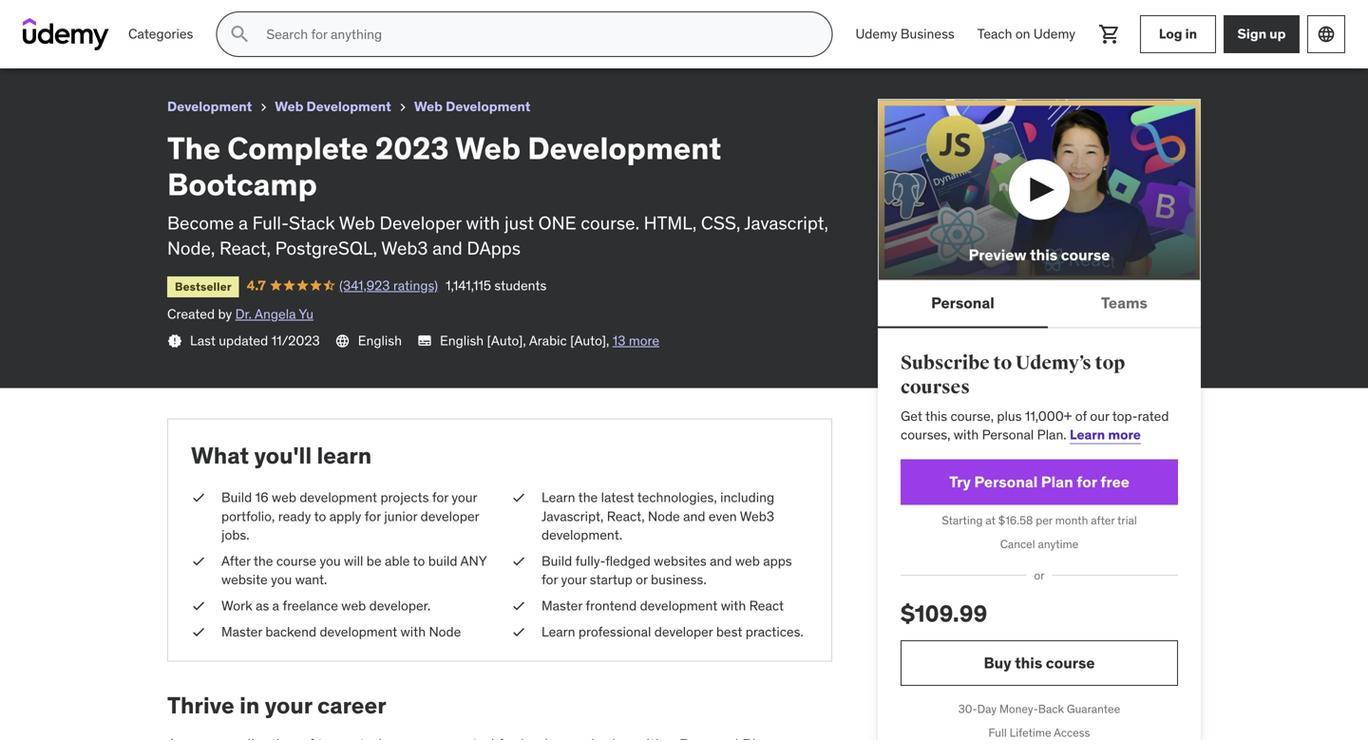 Task type: describe. For each thing, give the bounding box(es) containing it.
master frontend development with react
[[542, 598, 784, 615]]

last
[[190, 332, 216, 349]]

our
[[1091, 408, 1110, 425]]

for left free
[[1077, 473, 1098, 492]]

udemy inside 'link'
[[856, 25, 898, 42]]

0 horizontal spatial students
[[291, 33, 343, 50]]

1 web development link from the left
[[275, 95, 391, 119]]

jobs.
[[221, 526, 250, 544]]

lifetime
[[1010, 726, 1052, 740]]

to inside build 16 web development projects for your portfolio, ready to apply for junior developer jobs.
[[314, 508, 326, 525]]

,
[[607, 332, 610, 349]]

courses
[[901, 376, 970, 399]]

a inside "the complete 2023 web development bootcamp become a full-stack web developer with just one course. html, css, javascript, node, react, postgresql, web3 and dapps"
[[239, 212, 248, 234]]

after
[[1092, 514, 1115, 528]]

business
[[901, 25, 955, 42]]

teach on udemy
[[978, 25, 1076, 42]]

Search for anything text field
[[263, 18, 809, 50]]

month
[[1056, 514, 1089, 528]]

1 horizontal spatial or
[[1035, 568, 1045, 583]]

developer
[[380, 212, 462, 234]]

trial
[[1118, 514, 1138, 528]]

learn more
[[1070, 426, 1142, 444]]

11/2023
[[271, 332, 320, 349]]

xsmall image for work as a freelance web developer.
[[191, 597, 206, 616]]

get this course, plus 11,000+ of our top-rated courses, with personal plan.
[[901, 408, 1170, 444]]

build for for
[[542, 553, 572, 570]]

react, inside learn the latest technologies, including javascript, react, node and even web3 development.
[[607, 508, 645, 525]]

full
[[989, 726, 1007, 740]]

will
[[344, 553, 363, 570]]

1 horizontal spatial 4.7
[[247, 277, 266, 294]]

able
[[385, 553, 410, 570]]

development.
[[542, 526, 623, 544]]

the for learn
[[579, 489, 598, 506]]

up
[[1270, 25, 1287, 42]]

thrive in your career
[[167, 691, 387, 720]]

angela
[[255, 306, 296, 323]]

web development for second the web development link from right
[[275, 98, 391, 115]]

javascript, inside "the complete 2023 web development bootcamp become a full-stack web developer with just one course. html, css, javascript, node, react, postgresql, web3 and dapps"
[[745, 212, 829, 234]]

professional
[[579, 624, 652, 641]]

dr. angela yu link
[[235, 306, 314, 323]]

what you'll learn
[[191, 441, 372, 470]]

preview this course
[[969, 245, 1111, 265]]

learn the latest technologies, including javascript, react, node and even web3 development.
[[542, 489, 775, 544]]

0 horizontal spatial ratings)
[[190, 33, 235, 50]]

try personal plan for free link
[[901, 460, 1179, 505]]

2 web development link from the left
[[414, 95, 531, 119]]

try
[[950, 473, 971, 492]]

master backend development with node
[[221, 624, 461, 641]]

what
[[191, 441, 249, 470]]

teams
[[1102, 293, 1148, 313]]

course,
[[951, 408, 994, 425]]

1 vertical spatial node
[[429, 624, 461, 641]]

teach on udemy link
[[967, 11, 1087, 57]]

tab list containing personal
[[878, 281, 1202, 328]]

udemy business
[[856, 25, 955, 42]]

13
[[613, 332, 626, 349]]

1 vertical spatial (341,923
[[339, 277, 390, 294]]

english for english
[[358, 332, 402, 349]]

plan.
[[1038, 426, 1067, 444]]

master for master backend development with node
[[221, 624, 262, 641]]

xsmall image for build fully-fledged websites and web apps for your startup or business.
[[511, 552, 527, 571]]

complete for the complete 2023 web development bootcamp become a full-stack web developer with just one course. html, css, javascript, node, react, postgresql, web3 and dapps
[[227, 129, 369, 167]]

2 vertical spatial personal
[[975, 473, 1038, 492]]

fully-
[[576, 553, 606, 570]]

complete for the complete 2023 web development bootcamp
[[45, 8, 116, 28]]

your inside build 16 web development projects for your portfolio, ready to apply for junior developer jobs.
[[452, 489, 477, 506]]

0 vertical spatial (341,923
[[136, 33, 187, 50]]

html,
[[644, 212, 697, 234]]

30-day money-back guarantee full lifetime access
[[959, 702, 1121, 740]]

0 horizontal spatial 4.7
[[95, 33, 114, 50]]

1 horizontal spatial bestseller
[[175, 279, 232, 294]]

$109.99 buy this course
[[901, 600, 1096, 673]]

at
[[986, 514, 996, 528]]

website
[[221, 571, 268, 588]]

course for this
[[1062, 245, 1111, 265]]

you'll
[[254, 441, 312, 470]]

be
[[367, 553, 382, 570]]

starting at $16.58 per month after trial cancel anytime
[[942, 514, 1138, 552]]

work
[[221, 598, 253, 615]]

dr.
[[235, 306, 252, 323]]

for inside build fully-fledged websites and web apps for your startup or business.
[[542, 571, 558, 588]]

development link
[[167, 95, 252, 119]]

13 more button
[[613, 332, 660, 350]]

frontend
[[586, 598, 637, 615]]

this for preview
[[1031, 245, 1058, 265]]

node inside learn the latest technologies, including javascript, react, node and even web3 development.
[[648, 508, 680, 525]]

build fully-fledged websites and web apps for your startup or business.
[[542, 553, 792, 588]]

cancel
[[1001, 537, 1036, 552]]

0 horizontal spatial 1,141,115 students
[[242, 33, 343, 50]]

including
[[721, 489, 775, 506]]

learn for learn more
[[1070, 426, 1106, 444]]

the for the complete 2023 web development bootcamp become a full-stack web developer with just one course. html, css, javascript, node, react, postgresql, web3 and dapps
[[167, 129, 221, 167]]

$16.58
[[999, 514, 1034, 528]]

bootcamp for the complete 2023 web development bootcamp
[[296, 8, 371, 28]]

courses,
[[901, 426, 951, 444]]

$109.99
[[901, 600, 988, 628]]

course inside $109.99 buy this course
[[1046, 654, 1096, 673]]

access
[[1054, 726, 1091, 740]]

apps
[[764, 553, 792, 570]]

created by dr. angela yu
[[167, 306, 314, 323]]

technologies,
[[638, 489, 717, 506]]

anytime
[[1039, 537, 1079, 552]]

course for the
[[276, 553, 317, 570]]

latest
[[601, 489, 635, 506]]

the complete 2023 web development bootcamp become a full-stack web developer with just one course. html, css, javascript, node, react, postgresql, web3 and dapps
[[167, 129, 829, 260]]

0 horizontal spatial (341,923 ratings)
[[136, 33, 235, 50]]

thrive
[[167, 691, 235, 720]]

1 vertical spatial a
[[273, 598, 280, 615]]

developer inside build 16 web development projects for your portfolio, ready to apply for junior developer jobs.
[[421, 508, 479, 525]]

get
[[901, 408, 923, 425]]

javascript, inside learn the latest technologies, including javascript, react, node and even web3 development.
[[542, 508, 604, 525]]

submit search image
[[228, 23, 251, 46]]

1 vertical spatial more
[[1109, 426, 1142, 444]]

0 horizontal spatial you
[[271, 571, 292, 588]]

try personal plan for free
[[950, 473, 1130, 492]]

1 vertical spatial (341,923 ratings)
[[339, 277, 438, 294]]

best
[[717, 624, 743, 641]]

one
[[539, 212, 577, 234]]

any
[[461, 553, 487, 570]]

course.
[[581, 212, 640, 234]]

top-
[[1113, 408, 1138, 425]]

postgresql,
[[275, 237, 377, 260]]

web development for second the web development link
[[414, 98, 531, 115]]

preview this course button
[[878, 99, 1202, 281]]

fledged
[[606, 553, 651, 570]]

1 horizontal spatial students
[[495, 277, 547, 294]]

xsmall image for after the course you will be able to build any website you want.
[[191, 552, 206, 571]]



Task type: locate. For each thing, give the bounding box(es) containing it.
1 vertical spatial you
[[271, 571, 292, 588]]

this right buy
[[1015, 654, 1043, 673]]

you left want.
[[271, 571, 292, 588]]

1 web development from the left
[[275, 98, 391, 115]]

web3 down developer
[[381, 237, 428, 260]]

you left will
[[320, 553, 341, 570]]

english [auto], arabic [auto] , 13 more
[[440, 332, 660, 349]]

udemy image
[[23, 18, 109, 50]]

1 horizontal spatial 1,141,115
[[446, 277, 491, 294]]

log in link
[[1141, 15, 1217, 53]]

master down work
[[221, 624, 262, 641]]

0 horizontal spatial build
[[221, 489, 252, 506]]

(341,923 ratings)
[[136, 33, 235, 50], [339, 277, 438, 294]]

this inside button
[[1031, 245, 1058, 265]]

to right able on the bottom of the page
[[413, 553, 425, 570]]

1 horizontal spatial javascript,
[[745, 212, 829, 234]]

students right submit search image
[[291, 33, 343, 50]]

0 vertical spatial web3
[[381, 237, 428, 260]]

english right course language image
[[358, 332, 402, 349]]

0 vertical spatial complete
[[45, 8, 116, 28]]

(341,923 down the complete 2023 web development bootcamp
[[136, 33, 187, 50]]

the complete 2023 web development bootcamp
[[15, 8, 371, 28]]

0 vertical spatial you
[[320, 553, 341, 570]]

course up want.
[[276, 553, 317, 570]]

2 horizontal spatial to
[[994, 351, 1013, 375]]

0 horizontal spatial web
[[272, 489, 297, 506]]

react, down latest
[[607, 508, 645, 525]]

web3 down including
[[740, 508, 775, 525]]

udemy right on
[[1034, 25, 1076, 42]]

for
[[1077, 473, 1098, 492], [432, 489, 449, 506], [365, 508, 381, 525], [542, 571, 558, 588]]

2 english from the left
[[440, 332, 484, 349]]

30-
[[959, 702, 978, 717]]

(341,923
[[136, 33, 187, 50], [339, 277, 390, 294]]

just
[[505, 212, 534, 234]]

your down fully-
[[561, 571, 587, 588]]

for down the development.
[[542, 571, 558, 588]]

2 vertical spatial and
[[710, 553, 732, 570]]

1 horizontal spatial the
[[579, 489, 598, 506]]

buy
[[984, 654, 1012, 673]]

0 vertical spatial more
[[629, 332, 660, 349]]

0 horizontal spatial a
[[239, 212, 248, 234]]

1 horizontal spatial master
[[542, 598, 583, 615]]

yu
[[299, 306, 314, 323]]

development down business.
[[640, 598, 718, 615]]

ready
[[278, 508, 311, 525]]

0 horizontal spatial your
[[265, 691, 312, 720]]

and down developer
[[433, 237, 463, 260]]

day
[[978, 702, 997, 717]]

1,141,115 down the complete 2023 web development bootcamp
[[242, 33, 288, 50]]

2 vertical spatial your
[[265, 691, 312, 720]]

learn
[[317, 441, 372, 470]]

web development
[[275, 98, 391, 115], [414, 98, 531, 115]]

sign
[[1238, 25, 1267, 42]]

a right as
[[273, 598, 280, 615]]

(341,923 ratings) down the complete 2023 web development bootcamp
[[136, 33, 235, 50]]

0 vertical spatial 1,141,115
[[242, 33, 288, 50]]

web3 inside learn the latest technologies, including javascript, react, node and even web3 development.
[[740, 508, 775, 525]]

2023 for the complete 2023 web development bootcamp
[[119, 8, 156, 28]]

1 vertical spatial students
[[495, 277, 547, 294]]

(341,923 ratings) up closed captions 'icon'
[[339, 277, 438, 294]]

xsmall image
[[395, 100, 410, 115], [167, 333, 183, 349], [191, 489, 206, 507]]

2 horizontal spatial xsmall image
[[395, 100, 410, 115]]

the inside "the complete 2023 web development bootcamp become a full-stack web developer with just one course. html, css, javascript, node, react, postgresql, web3 and dapps"
[[167, 129, 221, 167]]

node down technologies,
[[648, 508, 680, 525]]

sign up
[[1238, 25, 1287, 42]]

udemy inside the teach on udemy link
[[1034, 25, 1076, 42]]

react, down 'full-'
[[220, 237, 271, 260]]

1 horizontal spatial ratings)
[[393, 277, 438, 294]]

1 vertical spatial master
[[221, 624, 262, 641]]

0 horizontal spatial react,
[[220, 237, 271, 260]]

with down course,
[[954, 426, 979, 444]]

plan
[[1042, 473, 1074, 492]]

2023 inside "the complete 2023 web development bootcamp become a full-stack web developer with just one course. html, css, javascript, node, react, postgresql, web3 and dapps"
[[375, 129, 449, 167]]

build 16 web development projects for your portfolio, ready to apply for junior developer jobs.
[[221, 489, 479, 544]]

0 vertical spatial to
[[994, 351, 1013, 375]]

udemy left business
[[856, 25, 898, 42]]

0 vertical spatial students
[[291, 33, 343, 50]]

0 horizontal spatial and
[[433, 237, 463, 260]]

stack
[[289, 212, 335, 234]]

xsmall image
[[256, 100, 271, 115], [511, 489, 527, 507], [191, 552, 206, 571], [511, 552, 527, 571], [191, 597, 206, 616], [511, 597, 527, 616], [191, 623, 206, 642], [511, 623, 527, 642]]

development down the work as a freelance web developer.
[[320, 624, 398, 641]]

created
[[167, 306, 215, 323]]

xsmall image for last updated 11/2023
[[167, 333, 183, 349]]

in for thrive
[[240, 691, 260, 720]]

1 vertical spatial web3
[[740, 508, 775, 525]]

shopping cart with 0 items image
[[1099, 23, 1122, 46]]

or down anytime
[[1035, 568, 1045, 583]]

1 english from the left
[[358, 332, 402, 349]]

want.
[[295, 571, 327, 588]]

bootcamp up 'full-'
[[167, 166, 317, 204]]

you
[[320, 553, 341, 570], [271, 571, 292, 588]]

more
[[629, 332, 660, 349], [1109, 426, 1142, 444]]

updated
[[219, 332, 268, 349]]

in right thrive
[[240, 691, 260, 720]]

0 vertical spatial (341,923 ratings)
[[136, 33, 235, 50]]

on
[[1016, 25, 1031, 42]]

react, inside "the complete 2023 web development bootcamp become a full-stack web developer with just one course. html, css, javascript, node, react, postgresql, web3 and dapps"
[[220, 237, 271, 260]]

0 vertical spatial master
[[542, 598, 583, 615]]

0 vertical spatial ratings)
[[190, 33, 235, 50]]

master
[[542, 598, 583, 615], [221, 624, 262, 641]]

build for portfolio,
[[221, 489, 252, 506]]

the
[[15, 8, 42, 28], [167, 129, 221, 167]]

1 vertical spatial development
[[640, 598, 718, 615]]

2 vertical spatial web
[[342, 598, 366, 615]]

development for master backend development with node
[[320, 624, 398, 641]]

with up best
[[721, 598, 746, 615]]

web development link
[[275, 95, 391, 119], [414, 95, 531, 119]]

16
[[255, 489, 269, 506]]

1,141,115 down dapps
[[446, 277, 491, 294]]

bootcamp inside "the complete 2023 web development bootcamp become a full-stack web developer with just one course. html, css, javascript, node, react, postgresql, web3 and dapps"
[[167, 166, 317, 204]]

web left apps
[[736, 553, 760, 570]]

the for the complete 2023 web development bootcamp
[[15, 8, 42, 28]]

development up apply
[[300, 489, 377, 506]]

learn inside learn the latest technologies, including javascript, react, node and even web3 development.
[[542, 489, 576, 506]]

business.
[[651, 571, 707, 588]]

react,
[[220, 237, 271, 260], [607, 508, 645, 525]]

1 vertical spatial react,
[[607, 508, 645, 525]]

0 vertical spatial your
[[452, 489, 477, 506]]

4.7 left the categories dropdown button
[[95, 33, 114, 50]]

xsmall image for learn the latest technologies, including javascript, react, node and even web3 development.
[[511, 489, 527, 507]]

learn left professional
[[542, 624, 576, 641]]

and inside build fully-fledged websites and web apps for your startup or business.
[[710, 553, 732, 570]]

the up website
[[254, 553, 273, 570]]

learn for learn the latest technologies, including javascript, react, node and even web3 development.
[[542, 489, 576, 506]]

0 vertical spatial a
[[239, 212, 248, 234]]

personal down the plus
[[983, 426, 1035, 444]]

0 horizontal spatial javascript,
[[542, 508, 604, 525]]

with down developer.
[[401, 624, 426, 641]]

learn
[[1070, 426, 1106, 444], [542, 489, 576, 506], [542, 624, 576, 641]]

and inside learn the latest technologies, including javascript, react, node and even web3 development.
[[684, 508, 706, 525]]

after
[[221, 553, 251, 570]]

english for english [auto], arabic [auto] , 13 more
[[440, 332, 484, 349]]

0 horizontal spatial developer
[[421, 508, 479, 525]]

or down fledged
[[636, 571, 648, 588]]

development inside build 16 web development projects for your portfolio, ready to apply for junior developer jobs.
[[300, 489, 377, 506]]

ratings) up closed captions 'icon'
[[393, 277, 438, 294]]

learn more link
[[1070, 426, 1142, 444]]

plus
[[998, 408, 1022, 425]]

1 vertical spatial ratings)
[[393, 277, 438, 294]]

course up back
[[1046, 654, 1096, 673]]

xsmall image for master frontend development with react
[[511, 597, 527, 616]]

2 vertical spatial course
[[1046, 654, 1096, 673]]

1 horizontal spatial web3
[[740, 508, 775, 525]]

build up portfolio,
[[221, 489, 252, 506]]

to left udemy's
[[994, 351, 1013, 375]]

after the course you will be able to build any website you want.
[[221, 553, 487, 588]]

2 udemy from the left
[[1034, 25, 1076, 42]]

personal inside button
[[932, 293, 995, 313]]

dapps
[[467, 237, 521, 260]]

categories button
[[117, 11, 205, 57]]

2 vertical spatial to
[[413, 553, 425, 570]]

personal
[[932, 293, 995, 313], [983, 426, 1035, 444], [975, 473, 1038, 492]]

startup
[[590, 571, 633, 588]]

1 horizontal spatial web development link
[[414, 95, 531, 119]]

1 horizontal spatial a
[[273, 598, 280, 615]]

2 web development from the left
[[414, 98, 531, 115]]

1 vertical spatial your
[[561, 571, 587, 588]]

web up master backend development with node
[[342, 598, 366, 615]]

master left frontend
[[542, 598, 583, 615]]

websites
[[654, 553, 707, 570]]

web inside build 16 web development projects for your portfolio, ready to apply for junior developer jobs.
[[272, 489, 297, 506]]

a left 'full-'
[[239, 212, 248, 234]]

developer down master frontend development with react
[[655, 624, 713, 641]]

back
[[1039, 702, 1065, 717]]

as
[[256, 598, 269, 615]]

2023 right udemy image
[[119, 8, 156, 28]]

development
[[300, 489, 377, 506], [640, 598, 718, 615], [320, 624, 398, 641]]

course inside after the course you will be able to build any website you want.
[[276, 553, 317, 570]]

personal inside get this course, plus 11,000+ of our top-rated courses, with personal plan.
[[983, 426, 1035, 444]]

react
[[750, 598, 784, 615]]

0 horizontal spatial xsmall image
[[167, 333, 183, 349]]

0 vertical spatial xsmall image
[[395, 100, 410, 115]]

learn for learn professional developer best practices.
[[542, 624, 576, 641]]

build inside build fully-fledged websites and web apps for your startup or business.
[[542, 553, 572, 570]]

build inside build 16 web development projects for your portfolio, ready to apply for junior developer jobs.
[[221, 489, 252, 506]]

for right apply
[[365, 508, 381, 525]]

students down dapps
[[495, 277, 547, 294]]

1 horizontal spatial english
[[440, 332, 484, 349]]

with up dapps
[[466, 212, 500, 234]]

web inside build fully-fledged websites and web apps for your startup or business.
[[736, 553, 760, 570]]

learn professional developer best practices.
[[542, 624, 804, 641]]

0 vertical spatial developer
[[421, 508, 479, 525]]

javascript, up the development.
[[542, 508, 604, 525]]

web3 inside "the complete 2023 web development bootcamp become a full-stack web developer with just one course. html, css, javascript, node, react, postgresql, web3 and dapps"
[[381, 237, 428, 260]]

your
[[452, 489, 477, 506], [561, 571, 587, 588], [265, 691, 312, 720]]

free
[[1101, 473, 1130, 492]]

1 horizontal spatial you
[[320, 553, 341, 570]]

sign up link
[[1224, 15, 1300, 53]]

development
[[195, 8, 292, 28], [167, 98, 252, 115], [307, 98, 391, 115], [446, 98, 531, 115], [528, 129, 722, 167]]

for right projects
[[432, 489, 449, 506]]

0 vertical spatial react,
[[220, 237, 271, 260]]

0 horizontal spatial 2023
[[119, 8, 156, 28]]

(341,923 down postgresql,
[[339, 277, 390, 294]]

1 vertical spatial javascript,
[[542, 508, 604, 525]]

0 horizontal spatial complete
[[45, 8, 116, 28]]

2 horizontal spatial your
[[561, 571, 587, 588]]

this for get
[[926, 408, 948, 425]]

english right closed captions 'icon'
[[440, 332, 484, 349]]

bootcamp right submit search image
[[296, 8, 371, 28]]

0 horizontal spatial node
[[429, 624, 461, 641]]

1 horizontal spatial (341,923 ratings)
[[339, 277, 438, 294]]

1 horizontal spatial node
[[648, 508, 680, 525]]

1 horizontal spatial 2023
[[375, 129, 449, 167]]

your left career at the left
[[265, 691, 312, 720]]

complete left 'categories'
[[45, 8, 116, 28]]

1 vertical spatial web
[[736, 553, 760, 570]]

node down developer.
[[429, 624, 461, 641]]

1 udemy from the left
[[856, 25, 898, 42]]

web
[[159, 8, 192, 28], [275, 98, 304, 115], [414, 98, 443, 115], [455, 129, 521, 167], [339, 212, 375, 234]]

udemy business link
[[845, 11, 967, 57]]

last updated 11/2023
[[190, 332, 320, 349]]

to left apply
[[314, 508, 326, 525]]

1 vertical spatial 1,141,115 students
[[446, 277, 547, 294]]

web up ready
[[272, 489, 297, 506]]

0 vertical spatial development
[[300, 489, 377, 506]]

1 vertical spatial and
[[684, 508, 706, 525]]

0 horizontal spatial 1,141,115
[[242, 33, 288, 50]]

bootcamp
[[296, 8, 371, 28], [167, 166, 317, 204]]

the inside learn the latest technologies, including javascript, react, node and even web3 development.
[[579, 489, 598, 506]]

javascript, right css,
[[745, 212, 829, 234]]

1 horizontal spatial your
[[452, 489, 477, 506]]

build left fully-
[[542, 553, 572, 570]]

0 vertical spatial 4.7
[[95, 33, 114, 50]]

career
[[317, 691, 387, 720]]

css,
[[701, 212, 741, 234]]

0 vertical spatial 2023
[[119, 8, 156, 28]]

and down technologies,
[[684, 508, 706, 525]]

1 horizontal spatial developer
[[655, 624, 713, 641]]

choose a language image
[[1318, 25, 1337, 44]]

1 vertical spatial to
[[314, 508, 326, 525]]

this
[[1031, 245, 1058, 265], [926, 408, 948, 425], [1015, 654, 1043, 673]]

the for after
[[254, 553, 273, 570]]

with inside get this course, plus 11,000+ of our top-rated courses, with personal plan.
[[954, 426, 979, 444]]

1 vertical spatial the
[[254, 553, 273, 570]]

0 vertical spatial this
[[1031, 245, 1058, 265]]

development inside "the complete 2023 web development bootcamp become a full-stack web developer with just one course. html, css, javascript, node, react, postgresql, web3 and dapps"
[[528, 129, 722, 167]]

complete inside "the complete 2023 web development bootcamp become a full-stack web developer with just one course. html, css, javascript, node, react, postgresql, web3 and dapps"
[[227, 129, 369, 167]]

1 vertical spatial 2023
[[375, 129, 449, 167]]

course language image
[[335, 333, 351, 349]]

developer.
[[369, 598, 431, 615]]

1,141,115 students
[[242, 33, 343, 50], [446, 277, 547, 294]]

personal button
[[878, 281, 1048, 326]]

2 horizontal spatial web
[[736, 553, 760, 570]]

this right "preview"
[[1031, 245, 1058, 265]]

course up the teams
[[1062, 245, 1111, 265]]

1 vertical spatial build
[[542, 553, 572, 570]]

1 horizontal spatial (341,923
[[339, 277, 390, 294]]

1 vertical spatial this
[[926, 408, 948, 425]]

2023 for the complete 2023 web development bootcamp become a full-stack web developer with just one course. html, css, javascript, node, react, postgresql, web3 and dapps
[[375, 129, 449, 167]]

1 vertical spatial 4.7
[[247, 277, 266, 294]]

ratings)
[[190, 33, 235, 50], [393, 277, 438, 294]]

0 vertical spatial bootcamp
[[296, 8, 371, 28]]

master for master frontend development with react
[[542, 598, 583, 615]]

development for master frontend development with react
[[640, 598, 718, 615]]

course inside button
[[1062, 245, 1111, 265]]

the
[[579, 489, 598, 506], [254, 553, 273, 570]]

1 horizontal spatial complete
[[227, 129, 369, 167]]

0 vertical spatial web
[[272, 489, 297, 506]]

learn down of
[[1070, 426, 1106, 444]]

1 horizontal spatial in
[[1186, 25, 1198, 42]]

in right log
[[1186, 25, 1198, 42]]

xsmall image for master backend development with node
[[191, 623, 206, 642]]

0 vertical spatial personal
[[932, 293, 995, 313]]

and inside "the complete 2023 web development bootcamp become a full-stack web developer with just one course. html, css, javascript, node, react, postgresql, web3 and dapps"
[[433, 237, 463, 260]]

of
[[1076, 408, 1087, 425]]

1 vertical spatial course
[[276, 553, 317, 570]]

2023 up developer
[[375, 129, 449, 167]]

teams button
[[1048, 281, 1202, 326]]

personal up $16.58
[[975, 473, 1038, 492]]

personal down "preview"
[[932, 293, 995, 313]]

0 vertical spatial bestseller
[[23, 36, 80, 50]]

0 horizontal spatial more
[[629, 332, 660, 349]]

this up courses,
[[926, 408, 948, 425]]

to inside the subscribe to udemy's top courses
[[994, 351, 1013, 375]]

or inside build fully-fledged websites and web apps for your startup or business.
[[636, 571, 648, 588]]

xsmall image for build 16 web development projects for your portfolio, ready to apply for junior developer jobs.
[[191, 489, 206, 507]]

developer
[[421, 508, 479, 525], [655, 624, 713, 641]]

xsmall image for learn professional developer best practices.
[[511, 623, 527, 642]]

subscribe to udemy's top courses
[[901, 351, 1126, 399]]

the left latest
[[579, 489, 598, 506]]

2 vertical spatial development
[[320, 624, 398, 641]]

11,000+
[[1026, 408, 1073, 425]]

this inside $109.99 buy this course
[[1015, 654, 1043, 673]]

1 vertical spatial the
[[167, 129, 221, 167]]

1 horizontal spatial and
[[684, 508, 706, 525]]

this inside get this course, plus 11,000+ of our top-rated courses, with personal plan.
[[926, 408, 948, 425]]

udemy's
[[1016, 351, 1092, 375]]

bootcamp for the complete 2023 web development bootcamp become a full-stack web developer with just one course. html, css, javascript, node, react, postgresql, web3 and dapps
[[167, 166, 317, 204]]

1 vertical spatial 1,141,115
[[446, 277, 491, 294]]

[auto], arabic
[[487, 332, 567, 349]]

and right websites at the bottom
[[710, 553, 732, 570]]

more down "top-"
[[1109, 426, 1142, 444]]

your inside build fully-fledged websites and web apps for your startup or business.
[[561, 571, 587, 588]]

your right projects
[[452, 489, 477, 506]]

tab list
[[878, 281, 1202, 328]]

closed captions image
[[417, 333, 432, 348]]

0 vertical spatial course
[[1062, 245, 1111, 265]]

2023
[[119, 8, 156, 28], [375, 129, 449, 167]]

apply
[[330, 508, 362, 525]]

0 vertical spatial in
[[1186, 25, 1198, 42]]

1 horizontal spatial xsmall image
[[191, 489, 206, 507]]

even
[[709, 508, 737, 525]]

the inside after the course you will be able to build any website you want.
[[254, 553, 273, 570]]

more right 13
[[629, 332, 660, 349]]

0 horizontal spatial udemy
[[856, 25, 898, 42]]

to inside after the course you will be able to build any website you want.
[[413, 553, 425, 570]]

with inside "the complete 2023 web development bootcamp become a full-stack web developer with just one course. html, css, javascript, node, react, postgresql, web3 and dapps"
[[466, 212, 500, 234]]

course
[[1062, 245, 1111, 265], [276, 553, 317, 570], [1046, 654, 1096, 673]]

in for log
[[1186, 25, 1198, 42]]

learn up the development.
[[542, 489, 576, 506]]

preview
[[969, 245, 1027, 265]]

complete up stack
[[227, 129, 369, 167]]

4.7 up "dr."
[[247, 277, 266, 294]]

0 horizontal spatial bestseller
[[23, 36, 80, 50]]

ratings) down the complete 2023 web development bootcamp
[[190, 33, 235, 50]]

2 vertical spatial learn
[[542, 624, 576, 641]]

developer up build
[[421, 508, 479, 525]]



Task type: vqa. For each thing, say whether or not it's contained in the screenshot.
517 in the bottom left of the page
no



